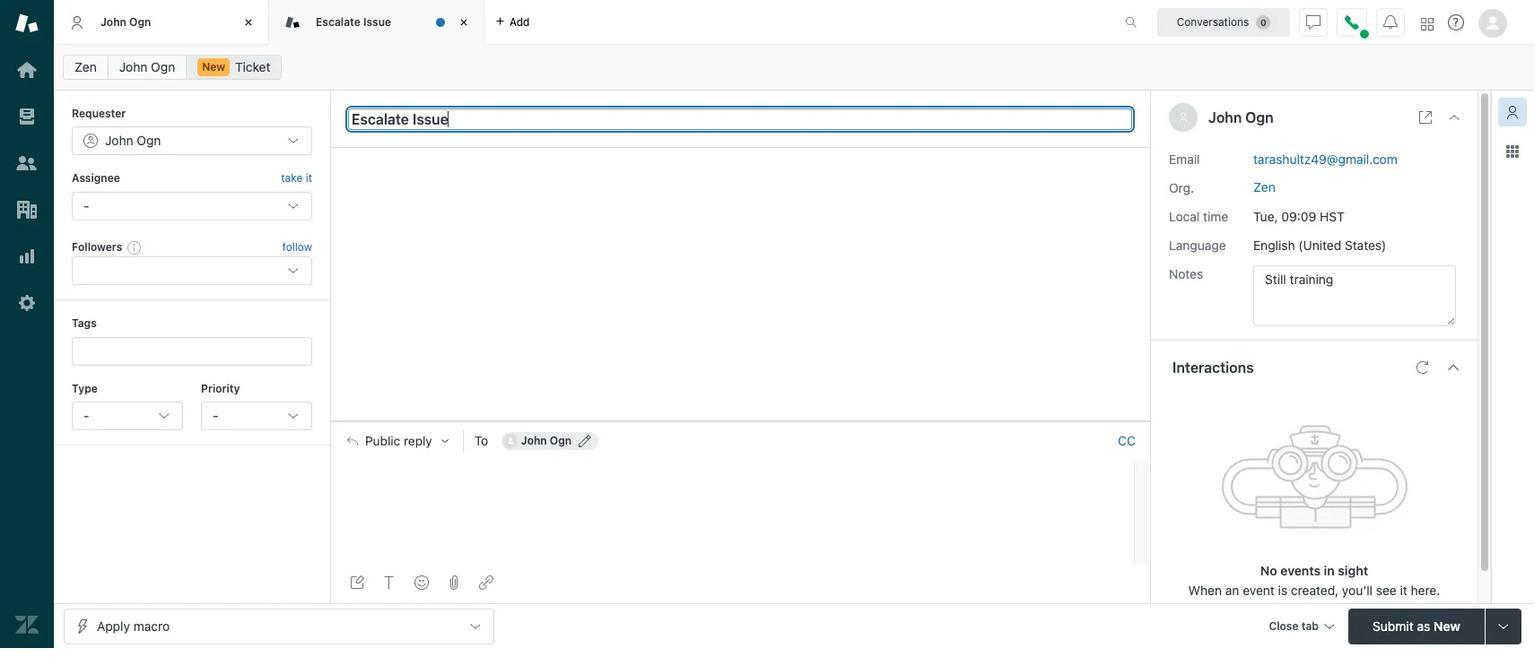 Task type: vqa. For each thing, say whether or not it's contained in the screenshot.
add
yes



Task type: describe. For each thing, give the bounding box(es) containing it.
view more details image
[[1418, 110, 1433, 125]]

tags element
[[72, 337, 312, 366]]

tabs tab list
[[54, 0, 1106, 45]]

followers
[[72, 240, 122, 254]]

submit
[[1373, 619, 1414, 634]]

- for type
[[83, 408, 89, 423]]

secondary element
[[54, 49, 1534, 85]]

escalate
[[316, 15, 360, 29]]

as
[[1417, 619, 1430, 634]]

tue, 09:09 hst
[[1253, 209, 1345, 224]]

tab
[[1301, 619, 1319, 633]]

zendesk image
[[15, 614, 39, 637]]

close
[[1269, 619, 1299, 633]]

requester
[[72, 107, 126, 120]]

email
[[1169, 151, 1200, 166]]

ogn up tarashultz49@gmail.com
[[1245, 109, 1274, 126]]

views image
[[15, 105, 39, 128]]

states)
[[1345, 237, 1386, 253]]

see
[[1376, 583, 1397, 598]]

john inside secondary element
[[119, 59, 147, 74]]

1 vertical spatial new
[[1434, 619, 1460, 634]]

time
[[1203, 209, 1228, 224]]

issue
[[363, 15, 391, 29]]

priority
[[201, 382, 240, 395]]

john ogn inside tab
[[100, 15, 151, 29]]

to
[[474, 433, 488, 448]]

ogn inside tab
[[129, 15, 151, 29]]

insert emojis image
[[414, 576, 429, 590]]

ogn inside the requester element
[[137, 133, 161, 148]]

take it button
[[281, 170, 312, 188]]

add attachment image
[[447, 576, 461, 590]]

zendesk support image
[[15, 12, 39, 35]]

edit user image
[[579, 435, 591, 447]]

close tab
[[1269, 619, 1319, 633]]

get help image
[[1448, 14, 1464, 31]]

no
[[1260, 563, 1277, 578]]

no events in sight when an event is created, you'll see it here.
[[1188, 563, 1440, 598]]

john inside the requester element
[[105, 133, 133, 148]]

add button
[[484, 0, 541, 44]]

close tab button
[[1261, 609, 1341, 647]]

it inside button
[[306, 172, 312, 185]]

tarashultz49@gmail.com image
[[503, 434, 517, 448]]

public reply
[[365, 434, 432, 448]]

john ogn inside the requester element
[[105, 133, 161, 148]]

take it
[[281, 172, 312, 185]]

notifications image
[[1383, 15, 1398, 29]]

add
[[510, 15, 530, 28]]

public
[[365, 434, 400, 448]]

zen link inside secondary element
[[63, 55, 108, 80]]

sight
[[1338, 563, 1368, 578]]

tarashultz49@gmail.com
[[1253, 151, 1398, 166]]

tue,
[[1253, 209, 1278, 224]]

created,
[[1291, 583, 1339, 598]]

followers element
[[72, 257, 312, 285]]

Subject field
[[348, 108, 1132, 130]]

hst
[[1320, 209, 1345, 224]]

language
[[1169, 237, 1226, 253]]

apps image
[[1505, 144, 1520, 159]]

close image inside the escalate issue tab
[[455, 13, 473, 31]]

john inside tab
[[100, 15, 126, 29]]

escalate issue
[[316, 15, 391, 29]]

tags
[[72, 317, 97, 330]]

escalate issue tab
[[269, 0, 484, 45]]

Public reply composer text field
[[339, 460, 1129, 498]]

type
[[72, 382, 98, 395]]

here.
[[1411, 583, 1440, 598]]

events
[[1280, 563, 1321, 578]]

Still training text field
[[1253, 265, 1456, 326]]

reply
[[404, 434, 432, 448]]

ticket
[[235, 59, 270, 74]]

public reply button
[[331, 422, 463, 460]]

take
[[281, 172, 303, 185]]

in
[[1324, 563, 1335, 578]]

close image inside john ogn tab
[[240, 13, 257, 31]]

organizations image
[[15, 198, 39, 222]]

english
[[1253, 237, 1295, 253]]

zen for the right 'zen' link
[[1253, 179, 1276, 194]]

ogn left edit user image
[[550, 434, 572, 447]]



Task type: locate. For each thing, give the bounding box(es) containing it.
format text image
[[382, 576, 397, 590]]

displays possible ticket submission types image
[[1496, 619, 1511, 634]]

- down priority
[[213, 408, 218, 423]]

1 vertical spatial zen
[[1253, 179, 1276, 194]]

1 vertical spatial zen link
[[1253, 179, 1276, 194]]

zen link up "tue,"
[[1253, 179, 1276, 194]]

0 horizontal spatial - button
[[72, 402, 183, 431]]

zen up "tue,"
[[1253, 179, 1276, 194]]

0 horizontal spatial zen link
[[63, 55, 108, 80]]

macro
[[133, 619, 170, 634]]

ogn
[[129, 15, 151, 29], [151, 59, 175, 74], [1245, 109, 1274, 126], [137, 133, 161, 148], [550, 434, 572, 447]]

local
[[1169, 209, 1200, 224]]

1 - button from the left
[[72, 402, 183, 431]]

1 horizontal spatial - button
[[201, 402, 312, 431]]

it right take
[[306, 172, 312, 185]]

- down type
[[83, 408, 89, 423]]

zendesk products image
[[1421, 17, 1434, 30]]

- button down priority
[[201, 402, 312, 431]]

0 vertical spatial zen link
[[63, 55, 108, 80]]

assignee element
[[72, 192, 312, 220]]

0 vertical spatial new
[[202, 60, 225, 74]]

it
[[306, 172, 312, 185], [1400, 583, 1407, 598]]

09:09
[[1281, 209, 1316, 224]]

0 horizontal spatial zen
[[74, 59, 97, 74]]

minimize composer image
[[733, 414, 747, 429]]

cc button
[[1118, 433, 1136, 449]]

- down assignee in the left top of the page
[[83, 198, 89, 213]]

you'll
[[1342, 583, 1373, 598]]

follow
[[282, 240, 312, 254]]

new right as
[[1434, 619, 1460, 634]]

event
[[1243, 583, 1275, 598]]

local time
[[1169, 209, 1228, 224]]

john ogn inside secondary element
[[119, 59, 175, 74]]

add link (cmd k) image
[[479, 576, 493, 590]]

1 horizontal spatial zen link
[[1253, 179, 1276, 194]]

john ogn
[[100, 15, 151, 29], [119, 59, 175, 74], [1208, 109, 1274, 126], [105, 133, 161, 148], [521, 434, 572, 447]]

new inside secondary element
[[202, 60, 225, 74]]

customer context image
[[1505, 105, 1520, 119]]

- button down type
[[72, 402, 183, 431]]

1 vertical spatial it
[[1400, 583, 1407, 598]]

john ogn link
[[107, 55, 187, 80]]

close image up ticket
[[240, 13, 257, 31]]

interactions
[[1173, 359, 1254, 375]]

it inside no events in sight when an event is created, you'll see it here.
[[1400, 583, 1407, 598]]

org.
[[1169, 180, 1194, 195]]

notes
[[1169, 266, 1203, 281]]

0 vertical spatial zen
[[74, 59, 97, 74]]

when
[[1188, 583, 1222, 598]]

ogn down the john ogn link on the left top of page
[[137, 133, 161, 148]]

customers image
[[15, 152, 39, 175]]

0 horizontal spatial it
[[306, 172, 312, 185]]

1 horizontal spatial zen
[[1253, 179, 1276, 194]]

user image
[[1178, 112, 1189, 123], [1180, 113, 1187, 123]]

apply macro
[[97, 619, 170, 634]]

assignee
[[72, 172, 120, 185]]

conversations
[[1177, 15, 1249, 28]]

it right "see"
[[1400, 583, 1407, 598]]

ogn down john ogn tab
[[151, 59, 175, 74]]

close image
[[240, 13, 257, 31], [455, 13, 473, 31], [1447, 110, 1461, 125]]

zen link up "requester"
[[63, 55, 108, 80]]

main element
[[0, 0, 54, 649]]

cc
[[1118, 433, 1136, 448]]

follow button
[[282, 240, 312, 256]]

draft mode image
[[350, 576, 364, 590]]

1 horizontal spatial it
[[1400, 583, 1407, 598]]

close image right the view more details icon
[[1447, 110, 1461, 125]]

close image left add popup button
[[455, 13, 473, 31]]

- button
[[72, 402, 183, 431], [201, 402, 312, 431]]

zen link
[[63, 55, 108, 80], [1253, 179, 1276, 194]]

-
[[83, 198, 89, 213], [83, 408, 89, 423], [213, 408, 218, 423]]

1 horizontal spatial close image
[[455, 13, 473, 31]]

2 - button from the left
[[201, 402, 312, 431]]

john
[[100, 15, 126, 29], [119, 59, 147, 74], [1208, 109, 1242, 126], [105, 133, 133, 148], [521, 434, 547, 447]]

zen up "requester"
[[74, 59, 97, 74]]

is
[[1278, 583, 1288, 598]]

2 horizontal spatial close image
[[1447, 110, 1461, 125]]

get started image
[[15, 58, 39, 82]]

0 vertical spatial it
[[306, 172, 312, 185]]

button displays agent's chat status as invisible. image
[[1306, 15, 1321, 29]]

info on adding followers image
[[128, 240, 142, 255]]

0 horizontal spatial new
[[202, 60, 225, 74]]

apply
[[97, 619, 130, 634]]

new
[[202, 60, 225, 74], [1434, 619, 1460, 634]]

ogn inside secondary element
[[151, 59, 175, 74]]

john ogn tab
[[54, 0, 269, 45]]

an
[[1225, 583, 1239, 598]]

reporting image
[[15, 245, 39, 268]]

- inside assignee element
[[83, 198, 89, 213]]

zen inside secondary element
[[74, 59, 97, 74]]

- button for type
[[72, 402, 183, 431]]

requester element
[[72, 127, 312, 156]]

zen
[[74, 59, 97, 74], [1253, 179, 1276, 194]]

zen for 'zen' link inside secondary element
[[74, 59, 97, 74]]

- button for priority
[[201, 402, 312, 431]]

english (united states)
[[1253, 237, 1386, 253]]

1 horizontal spatial new
[[1434, 619, 1460, 634]]

- for priority
[[213, 408, 218, 423]]

(united
[[1298, 237, 1341, 253]]

conversations button
[[1157, 8, 1290, 36]]

ogn up the john ogn link on the left top of page
[[129, 15, 151, 29]]

0 horizontal spatial close image
[[240, 13, 257, 31]]

submit as new
[[1373, 619, 1460, 634]]

new left ticket
[[202, 60, 225, 74]]

admin image
[[15, 292, 39, 315]]



